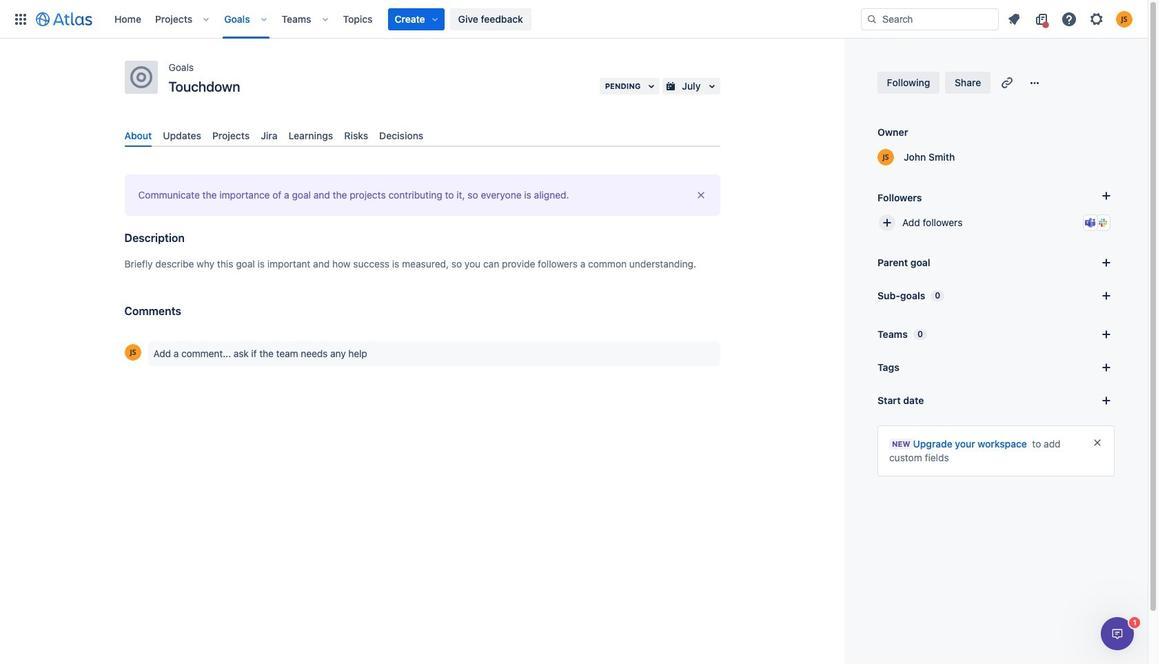 Task type: locate. For each thing, give the bounding box(es) containing it.
set start date image
[[1099, 393, 1115, 409]]

close banner image
[[696, 190, 707, 201]]

Search field
[[862, 8, 1000, 30]]

None search field
[[862, 8, 1000, 30]]

msteams logo showing  channels are connected to this goal image
[[1086, 217, 1097, 228]]

add team image
[[1099, 326, 1115, 343]]

slack logo showing nan channels are connected to this goal image
[[1098, 217, 1109, 228]]

add follower image
[[880, 215, 896, 231]]

dialog
[[1102, 617, 1135, 651]]

switch to... image
[[12, 11, 29, 27]]

banner
[[0, 0, 1149, 39]]

add a follower image
[[1099, 188, 1115, 204]]

goal icon image
[[130, 66, 152, 88]]

tab list
[[119, 124, 726, 147]]



Task type: describe. For each thing, give the bounding box(es) containing it.
help image
[[1062, 11, 1078, 27]]

close banner image
[[1093, 437, 1104, 448]]

account image
[[1117, 11, 1133, 27]]

add tag image
[[1099, 359, 1115, 376]]

settings image
[[1089, 11, 1106, 27]]

top element
[[8, 0, 862, 38]]

search image
[[867, 13, 878, 24]]

more icon image
[[1027, 75, 1044, 91]]

notifications image
[[1006, 11, 1023, 27]]



Task type: vqa. For each thing, say whether or not it's contained in the screenshot.
townsquare icon
no



